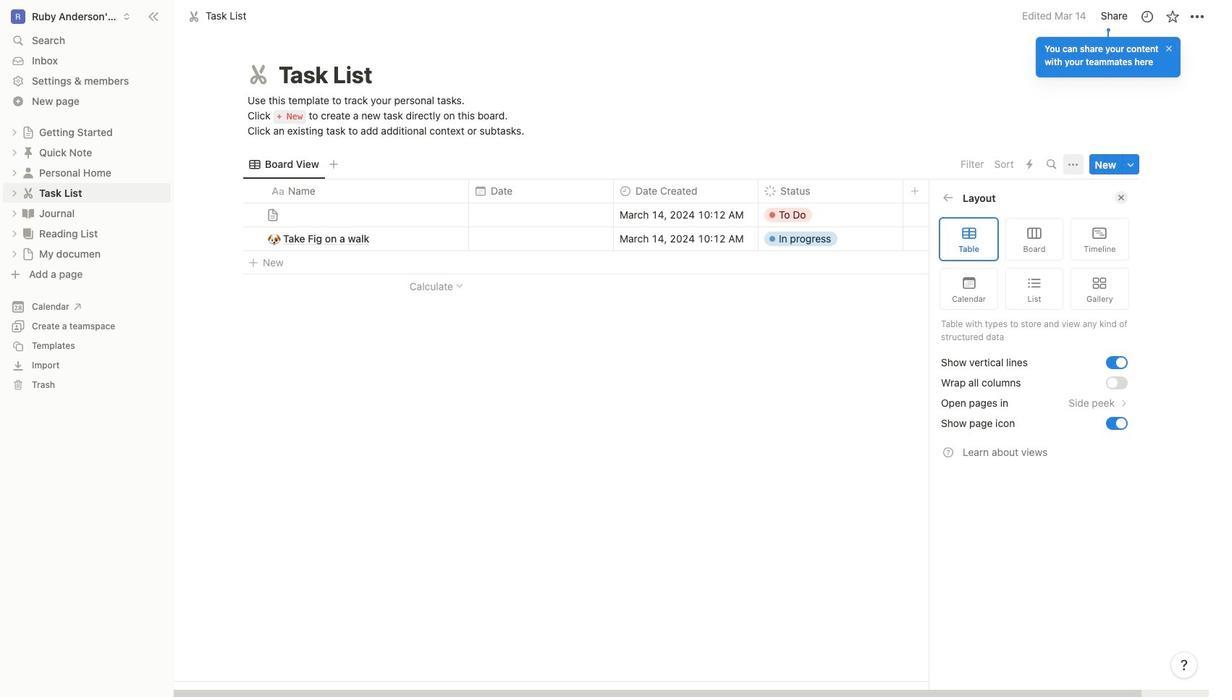 Task type: vqa. For each thing, say whether or not it's contained in the screenshot.
Change page icon corresponding to 5th Open image from the bottom of the page
no



Task type: describe. For each thing, give the bounding box(es) containing it.
3 open image from the top
[[10, 189, 19, 197]]

open image
[[10, 128, 19, 137]]

close sidebar image
[[148, 11, 159, 22]]

1 open image from the top
[[10, 148, 19, 157]]

updates image
[[1141, 9, 1155, 24]]

🐶 image
[[268, 231, 281, 247]]

2 open image from the top
[[10, 168, 19, 177]]

5 open image from the top
[[10, 229, 19, 238]]



Task type: locate. For each thing, give the bounding box(es) containing it.
6 open image from the top
[[10, 250, 19, 258]]

tab list
[[243, 150, 957, 179]]

change page icon image
[[246, 62, 272, 88], [22, 126, 35, 139], [21, 145, 35, 160], [21, 166, 35, 180], [21, 186, 35, 200], [21, 206, 35, 221], [21, 226, 35, 241], [22, 247, 35, 260]]

tab
[[243, 155, 325, 175]]

4 open image from the top
[[10, 209, 19, 218]]

open image
[[10, 148, 19, 157], [10, 168, 19, 177], [10, 189, 19, 197], [10, 209, 19, 218], [10, 229, 19, 238], [10, 250, 19, 258]]

favorite image
[[1166, 9, 1180, 24]]

create and view automations image
[[1027, 160, 1034, 170]]



